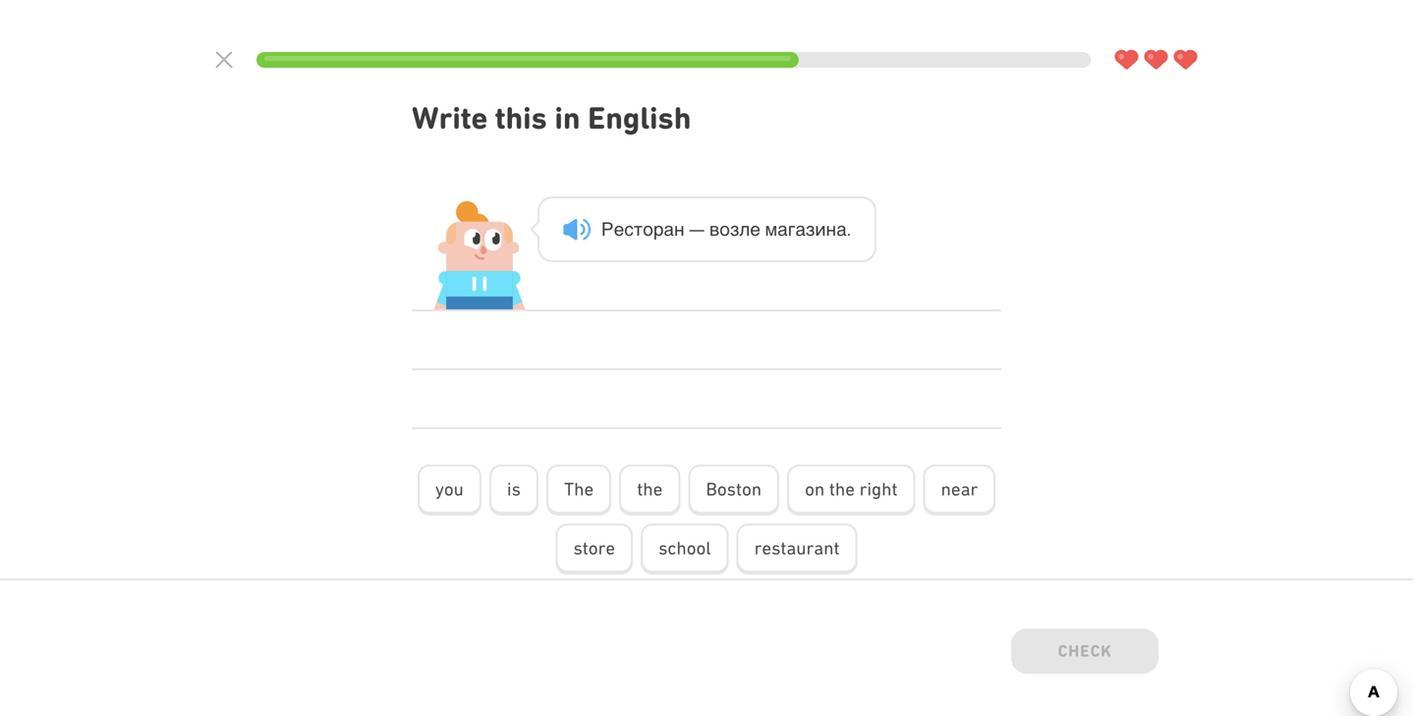 Task type: vqa. For each thing, say whether or not it's contained in the screenshot.
store
yes



Task type: describe. For each thing, give the bounding box(es) containing it.
is button
[[489, 465, 539, 516]]

is
[[507, 479, 521, 500]]

1 о from the left
[[643, 219, 653, 240]]

2 о from the left
[[720, 219, 730, 240]]

р е с т о р а н
[[601, 219, 685, 240]]

write this in english
[[412, 100, 691, 136]]

2 а from the left
[[778, 219, 788, 240]]

school
[[659, 538, 711, 559]]

restaurant button
[[737, 524, 858, 575]]

in
[[555, 100, 580, 136]]

т
[[634, 219, 643, 240]]

boston
[[706, 479, 762, 500]]

the button
[[619, 465, 680, 516]]

near button
[[923, 465, 996, 516]]

и
[[815, 219, 826, 240]]

с
[[624, 219, 634, 240]]

в о з л е
[[709, 219, 761, 240]]

on the right button
[[787, 465, 916, 516]]

restaurant
[[754, 538, 840, 559]]

1 the from the left
[[637, 479, 663, 500]]

1 з from the left
[[730, 219, 739, 240]]

this
[[495, 100, 547, 136]]

the button
[[546, 465, 612, 516]]

1 е from the left
[[614, 219, 624, 240]]

write
[[412, 100, 488, 136]]

—
[[689, 219, 705, 240]]

2 н from the left
[[826, 219, 836, 240]]

check
[[1058, 642, 1112, 661]]

в
[[709, 219, 720, 240]]

2 е from the left
[[750, 219, 761, 240]]

.
[[847, 219, 851, 240]]

2 з from the left
[[806, 219, 815, 240]]

on
[[805, 479, 825, 500]]



Task type: locate. For each thing, give the bounding box(es) containing it.
0 horizontal spatial з
[[730, 219, 739, 240]]

з right в
[[730, 219, 739, 240]]

р
[[601, 219, 614, 240]]

school button
[[641, 524, 729, 575]]

1 а from the left
[[664, 219, 674, 240]]

м а г а з и н а .
[[765, 219, 851, 240]]

you
[[435, 479, 464, 500]]

english
[[588, 100, 691, 136]]

о
[[643, 219, 653, 240], [720, 219, 730, 240]]

near
[[941, 479, 978, 500]]

0 horizontal spatial о
[[643, 219, 653, 240]]

4 а from the left
[[836, 219, 847, 240]]

е left т
[[614, 219, 624, 240]]

е left м
[[750, 219, 761, 240]]

on the right
[[805, 479, 898, 500]]

м
[[765, 219, 778, 240]]

о right с
[[643, 219, 653, 240]]

1 horizontal spatial о
[[720, 219, 730, 240]]

the up school
[[637, 479, 663, 500]]

progress bar
[[257, 52, 1091, 68]]

1 horizontal spatial е
[[750, 219, 761, 240]]

0 horizontal spatial the
[[637, 479, 663, 500]]

0 horizontal spatial н
[[674, 219, 685, 240]]

1 horizontal spatial з
[[806, 219, 815, 240]]

з right г at the top right of page
[[806, 219, 815, 240]]

the
[[637, 479, 663, 500], [829, 479, 855, 500]]

check button
[[1011, 629, 1159, 678]]

the right on
[[829, 479, 855, 500]]

1 horizontal spatial н
[[826, 219, 836, 240]]

е
[[614, 219, 624, 240], [750, 219, 761, 240]]

о left л
[[720, 219, 730, 240]]

1 horizontal spatial the
[[829, 479, 855, 500]]

н
[[674, 219, 685, 240], [826, 219, 836, 240]]

р
[[653, 219, 664, 240]]

right
[[860, 479, 898, 500]]

г
[[788, 219, 795, 240]]

1 н from the left
[[674, 219, 685, 240]]

the
[[564, 479, 594, 500]]

0 horizontal spatial е
[[614, 219, 624, 240]]

з
[[730, 219, 739, 240], [806, 219, 815, 240]]

3 а from the left
[[795, 219, 806, 240]]

you button
[[418, 465, 482, 516]]

н left .
[[826, 219, 836, 240]]

н left —
[[674, 219, 685, 240]]

2 the from the left
[[829, 479, 855, 500]]

л
[[739, 219, 750, 240]]

boston button
[[688, 465, 780, 516]]

store
[[573, 538, 615, 559]]

store button
[[556, 524, 633, 575]]

а
[[664, 219, 674, 240], [778, 219, 788, 240], [795, 219, 806, 240], [836, 219, 847, 240]]



